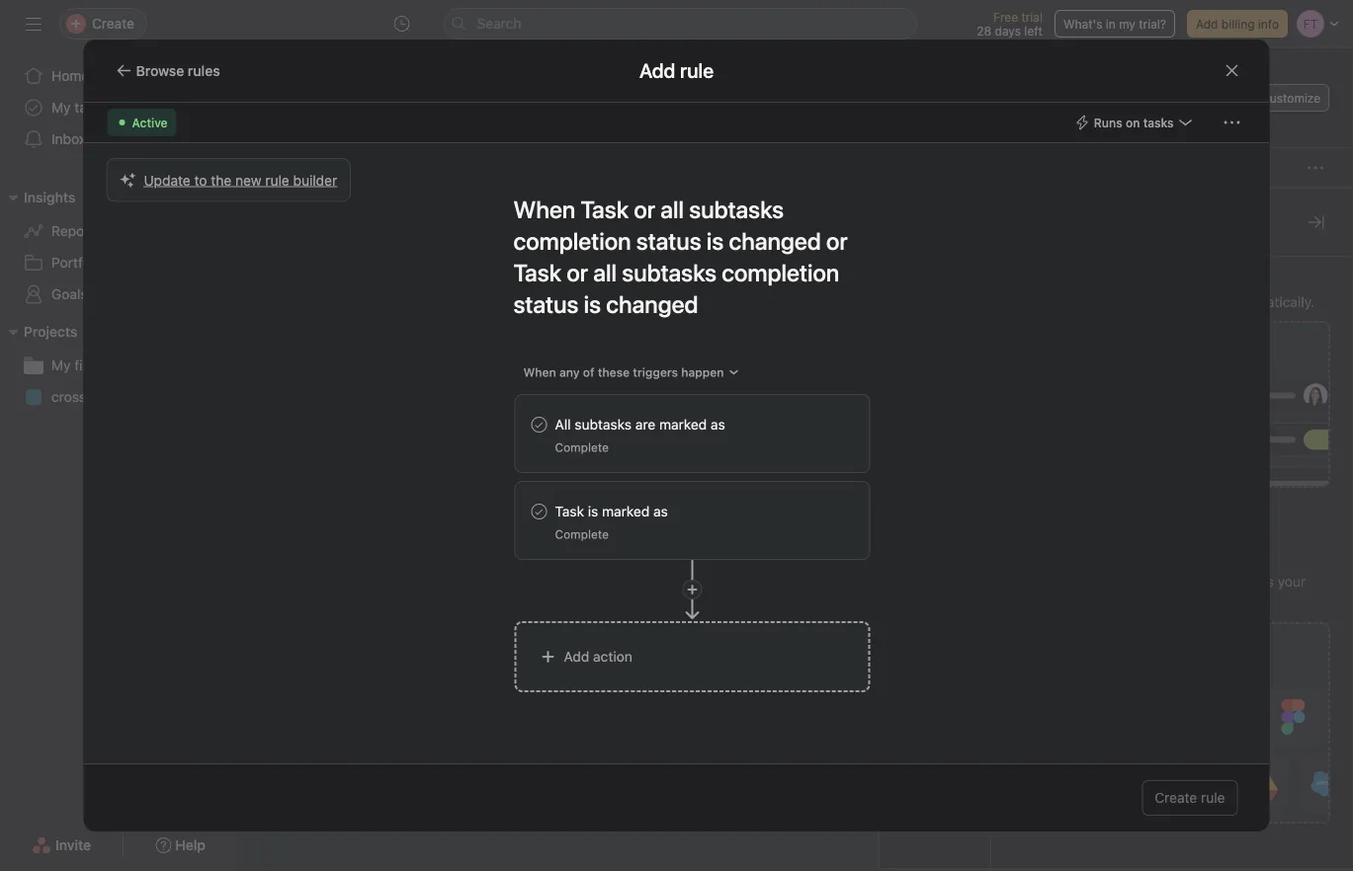 Task type: describe. For each thing, give the bounding box(es) containing it.
days
[[995, 24, 1021, 38]]

most.
[[1109, 596, 1145, 612]]

your inside build integrated workflows with the tools your team uses the most.
[[1278, 574, 1306, 590]]

any
[[559, 366, 580, 380]]

share button
[[1154, 84, 1220, 112]]

customize
[[1261, 91, 1321, 105]]

0 vertical spatial your
[[1125, 294, 1153, 310]]

0 vertical spatial task
[[311, 161, 335, 175]]

on track
[[636, 301, 684, 315]]

functional
[[92, 389, 155, 405]]

runs
[[1094, 116, 1123, 129]]

invite
[[55, 838, 91, 854]]

my first portfolio link
[[12, 350, 225, 382]]

1 horizontal spatial task
[[709, 388, 736, 404]]

all
[[555, 417, 571, 433]]

section
[[1227, 213, 1281, 232]]

free trial 28 days left
[[977, 10, 1043, 38]]

insights element
[[0, 180, 237, 314]]

1 vertical spatial rule
[[1056, 294, 1080, 310]]

create rule button
[[1142, 781, 1238, 816]]

add action
[[564, 649, 632, 665]]

insights
[[24, 189, 75, 206]]

uses
[[1051, 596, 1081, 612]]

add billing info
[[1196, 17, 1279, 31]]

tools
[[1243, 574, 1274, 590]]

my for my first portfolio
[[51, 357, 71, 374]]

portfolios
[[51, 255, 112, 271]]

build integrated workflows with the tools your team uses the most.
[[1015, 574, 1306, 612]]

search
[[477, 15, 521, 32]]

portfolios link
[[12, 247, 225, 279]]

0 horizontal spatial rule
[[265, 172, 289, 188]]

projects
[[24, 324, 77, 340]]

1 vertical spatial add task
[[679, 388, 736, 404]]

trial?
[[1139, 17, 1166, 31]]

share for share timeline with teammates
[[602, 267, 639, 284]]

0 vertical spatial with
[[696, 267, 723, 284]]

plan
[[208, 389, 235, 405]]

ft
[[1105, 91, 1120, 105]]

browse rules
[[136, 62, 220, 79]]

inbox
[[51, 131, 86, 147]]

add task image
[[785, 214, 801, 230]]

28
[[977, 24, 992, 38]]

triggers
[[633, 366, 678, 380]]

goals
[[51, 286, 88, 302]]

add left action
[[564, 649, 589, 665]]

my tasks link
[[12, 92, 225, 124]]

info
[[1258, 17, 1279, 31]]

first
[[74, 357, 99, 374]]

0 vertical spatial to
[[194, 172, 207, 188]]

add right new at the left top of the page
[[286, 161, 308, 175]]

add left section
[[1194, 213, 1223, 232]]

rule inside button
[[1201, 790, 1225, 807]]

billing
[[1221, 17, 1255, 31]]

task is marked as
[[555, 504, 668, 520]]

on
[[636, 301, 652, 315]]

cross-functional project plan
[[51, 389, 235, 405]]

team
[[1015, 596, 1047, 612]]

free
[[993, 10, 1018, 24]]

projects button
[[0, 320, 77, 344]]

new
[[235, 172, 261, 188]]

are
[[635, 417, 656, 433]]

automatically.
[[1227, 294, 1315, 310]]

subtasks
[[575, 417, 632, 433]]

build
[[1015, 574, 1047, 590]]

trial
[[1021, 10, 1043, 24]]

add to starred image
[[623, 76, 639, 92]]

create rule
[[1155, 790, 1225, 807]]

0 vertical spatial as
[[711, 417, 725, 433]]

home
[[51, 68, 89, 84]]

0 horizontal spatial as
[[653, 504, 668, 520]]

integrated
[[1051, 574, 1116, 590]]

close details image
[[1309, 214, 1324, 230]]

1 horizontal spatial to
[[1083, 294, 1096, 310]]

in
[[1106, 17, 1116, 31]]



Task type: locate. For each thing, give the bounding box(es) containing it.
1 vertical spatial with
[[1188, 574, 1215, 590]]

0 vertical spatial the
[[211, 172, 231, 188]]

2 horizontal spatial the
[[1218, 574, 1239, 590]]

these
[[598, 366, 630, 380]]

0 horizontal spatial marked
[[602, 504, 650, 520]]

0 vertical spatial my
[[51, 99, 71, 116]]

0 vertical spatial complete
[[555, 441, 609, 455]]

0 horizontal spatial to
[[194, 172, 207, 188]]

add billing info button
[[1187, 10, 1288, 38]]

0 vertical spatial marked
[[659, 417, 707, 433]]

1 vertical spatial task
[[709, 388, 736, 404]]

with inside build integrated workflows with the tools your team uses the most.
[[1188, 574, 1215, 590]]

add
[[1196, 17, 1218, 31], [286, 161, 308, 175], [1194, 213, 1223, 232], [1015, 294, 1041, 310], [679, 388, 705, 404], [564, 649, 589, 665]]

2 vertical spatial the
[[1084, 596, 1105, 612]]

invite button
[[19, 828, 104, 864]]

1 vertical spatial my
[[51, 357, 71, 374]]

0 vertical spatial rule
[[265, 172, 289, 188]]

portfolio
[[103, 357, 157, 374]]

action
[[593, 649, 632, 665]]

share timeline with teammates
[[602, 267, 798, 284]]

reporting link
[[12, 215, 225, 247]]

done
[[1191, 294, 1223, 310]]

2 horizontal spatial rule
[[1201, 790, 1225, 807]]

the down integrated
[[1084, 596, 1105, 612]]

1 horizontal spatial add task button
[[561, 379, 838, 414]]

0 horizontal spatial the
[[211, 172, 231, 188]]

complete for subtasks
[[555, 441, 609, 455]]

share right the em at the top right of the page
[[1179, 91, 1211, 105]]

share right dependencies 'icon'
[[602, 267, 639, 284]]

browse rules button
[[107, 57, 229, 85]]

1 horizontal spatial share
[[1179, 91, 1211, 105]]

marked right is
[[602, 504, 650, 520]]

with right 'timeline'
[[696, 267, 723, 284]]

1 vertical spatial your
[[1278, 574, 1306, 590]]

0 horizontal spatial share
[[602, 267, 639, 284]]

dependencies image
[[578, 264, 594, 280]]

tasks right on
[[1143, 116, 1174, 129]]

to right update
[[194, 172, 207, 188]]

of
[[583, 366, 595, 380]]

1 vertical spatial add task button
[[561, 379, 838, 414]]

add rule
[[639, 59, 714, 82]]

active
[[132, 116, 168, 129]]

my inside the global element
[[51, 99, 71, 116]]

task
[[555, 504, 584, 520]]

with
[[696, 267, 723, 284], [1188, 574, 1215, 590]]

active button
[[107, 109, 176, 136]]

1 vertical spatial complete
[[555, 528, 609, 542]]

add task right new at the left top of the page
[[286, 161, 335, 175]]

1 vertical spatial as
[[653, 504, 668, 520]]

my for my tasks
[[51, 99, 71, 116]]

share
[[1179, 91, 1211, 105], [602, 267, 639, 284]]

cross-
[[51, 389, 92, 405]]

0 horizontal spatial with
[[696, 267, 723, 284]]

your right the get
[[1125, 294, 1153, 310]]

rule
[[265, 172, 289, 188], [1056, 294, 1080, 310], [1201, 790, 1225, 807]]

search button
[[443, 8, 918, 40]]

1 vertical spatial the
[[1218, 574, 1239, 590]]

cross-functional project plan link
[[12, 382, 235, 413]]

1 my from the top
[[51, 99, 71, 116]]

0 horizontal spatial add task button
[[261, 154, 344, 182]]

my first portfolio
[[51, 357, 157, 374]]

a
[[1044, 294, 1052, 310]]

close this dialog image
[[1224, 63, 1240, 79]]

runs on tasks
[[1094, 116, 1174, 129]]

goals link
[[12, 279, 225, 310]]

builder
[[293, 172, 337, 188]]

search list box
[[443, 8, 918, 40]]

1 complete from the top
[[555, 441, 609, 455]]

share for share
[[1179, 91, 1211, 105]]

add section
[[1194, 213, 1281, 232]]

None text field
[[320, 66, 585, 102]]

update to the new rule builder button
[[144, 172, 337, 188]]

task right new at the left top of the page
[[311, 161, 335, 175]]

high
[[586, 301, 612, 315]]

teammates
[[727, 267, 798, 284]]

create
[[1155, 790, 1197, 807]]

the left new at the left top of the page
[[211, 172, 231, 188]]

the left tools
[[1218, 574, 1239, 590]]

tasks inside dropdown button
[[1143, 116, 1174, 129]]

is
[[588, 504, 598, 520]]

tasks inside the global element
[[74, 99, 108, 116]]

1 horizontal spatial marked
[[659, 417, 707, 433]]

timeline
[[642, 267, 693, 284]]

1 horizontal spatial add task
[[679, 388, 736, 404]]

update to the new rule builder
[[144, 172, 337, 188]]

0 vertical spatial add task button
[[261, 154, 344, 182]]

add task down "happen"
[[679, 388, 736, 404]]

global element
[[0, 48, 237, 167]]

Add a name for this rule text field
[[501, 187, 870, 327]]

1 horizontal spatial tasks
[[1143, 116, 1174, 129]]

work
[[1157, 294, 1187, 310]]

projects element
[[0, 314, 237, 417]]

home link
[[12, 60, 225, 92]]

task down "happen"
[[709, 388, 736, 404]]

get
[[1100, 294, 1121, 310]]

when any of these triggers happen
[[523, 366, 724, 380]]

1 horizontal spatial the
[[1084, 596, 1105, 612]]

1 horizontal spatial rule
[[1056, 294, 1080, 310]]

1 vertical spatial share
[[602, 267, 639, 284]]

complete down all
[[555, 441, 609, 455]]

when any of these triggers happen button
[[514, 359, 749, 386]]

0 vertical spatial share
[[1179, 91, 1211, 105]]

all subtasks are marked as
[[555, 417, 725, 433]]

add left billing
[[1196, 17, 1218, 31]]

reporting
[[51, 223, 114, 239]]

my left first
[[51, 357, 71, 374]]

what's
[[1063, 17, 1102, 31]]

2 my from the top
[[51, 357, 71, 374]]

share inside button
[[1179, 91, 1211, 105]]

inbox link
[[12, 124, 225, 155]]

add down "happen"
[[679, 388, 705, 404]]

complete
[[555, 441, 609, 455], [555, 528, 609, 542]]

add a rule to get your work done automatically.
[[1015, 294, 1315, 310]]

1 horizontal spatial as
[[711, 417, 725, 433]]

my inside projects "element"
[[51, 357, 71, 374]]

as down "happen"
[[711, 417, 725, 433]]

happen
[[681, 366, 724, 380]]

1 vertical spatial marked
[[602, 504, 650, 520]]

1 horizontal spatial with
[[1188, 574, 1215, 590]]

track
[[655, 301, 684, 315]]

0 horizontal spatial add task
[[286, 161, 335, 175]]

when
[[523, 366, 556, 380]]

down arrow image
[[685, 560, 699, 620]]

customize button
[[1237, 84, 1329, 112]]

rule right new at the left top of the page
[[265, 172, 289, 188]]

0 horizontal spatial tasks
[[74, 99, 108, 116]]

as right is
[[653, 504, 668, 520]]

tasks down home
[[74, 99, 108, 116]]

1 vertical spatial to
[[1083, 294, 1096, 310]]

the
[[211, 172, 231, 188], [1218, 574, 1239, 590], [1084, 596, 1105, 612]]

add left a
[[1015, 294, 1041, 310]]

on
[[1126, 116, 1140, 129]]

left
[[1024, 24, 1043, 38]]

with right the workflows
[[1188, 574, 1215, 590]]

insights button
[[0, 186, 75, 210]]

0 vertical spatial add task
[[286, 161, 335, 175]]

add task
[[286, 161, 335, 175], [679, 388, 736, 404]]

what's in my trial? button
[[1055, 10, 1175, 38]]

to
[[194, 172, 207, 188], [1083, 294, 1096, 310]]

0 horizontal spatial task
[[311, 161, 335, 175]]

1 horizontal spatial your
[[1278, 574, 1306, 590]]

hide sidebar image
[[26, 16, 42, 32]]

0 horizontal spatial your
[[1125, 294, 1153, 310]]

complete for is
[[555, 528, 609, 542]]

update
[[144, 172, 191, 188]]

workflows
[[1120, 574, 1184, 590]]

as
[[711, 417, 725, 433], [653, 504, 668, 520]]

your right tools
[[1278, 574, 1306, 590]]

my up inbox
[[51, 99, 71, 116]]

rule right create
[[1201, 790, 1225, 807]]

marked right are
[[659, 417, 707, 433]]

my tasks
[[51, 99, 108, 116]]

project
[[159, 389, 204, 405]]

doing
[[561, 213, 604, 232]]

2 vertical spatial rule
[[1201, 790, 1225, 807]]

complete down is
[[555, 528, 609, 542]]

add section button
[[1162, 205, 1289, 240]]

to left the get
[[1083, 294, 1096, 310]]

2 complete from the top
[[555, 528, 609, 542]]

em
[[1124, 91, 1141, 105]]

runs on tasks button
[[1065, 109, 1202, 136]]

my
[[51, 99, 71, 116], [51, 357, 71, 374]]

rule right a
[[1056, 294, 1080, 310]]

add another trigger image
[[686, 584, 698, 596]]



Task type: vqa. For each thing, say whether or not it's contained in the screenshot.
HIDE SIDEBAR image
yes



